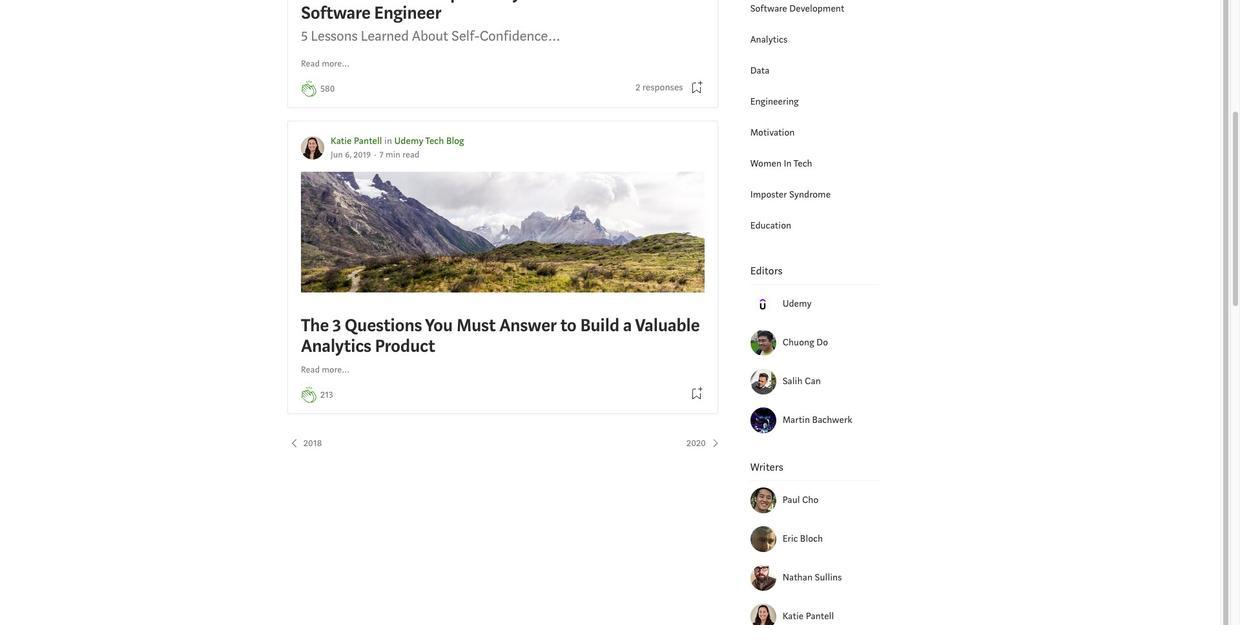 Task type: locate. For each thing, give the bounding box(es) containing it.
go to the profile of paul cho image
[[751, 488, 776, 514]]

responses
[[643, 81, 683, 94]]

1 horizontal spatial udemy
[[783, 298, 812, 310]]

the
[[301, 314, 329, 337]]

more… for second "read more…" link from the bottom
[[322, 58, 350, 70]]

2 responses
[[636, 81, 683, 94]]

1 vertical spatial syndrome
[[789, 188, 831, 201]]

2 more… from the top
[[322, 364, 350, 376]]

development
[[790, 2, 845, 15]]

self-
[[452, 27, 480, 45]]

0 vertical spatial read more… link
[[301, 57, 350, 71]]

0 horizontal spatial pantell
[[354, 135, 382, 147]]

go to the profile of salih can image
[[751, 369, 776, 395]]

analytics down software at the right top
[[751, 33, 788, 46]]

0 horizontal spatial katie pantell link
[[331, 135, 382, 147]]

read more… up 580
[[301, 58, 350, 70]]

education link
[[751, 219, 792, 232]]

more… up 580
[[322, 58, 350, 70]]

eric bloch
[[783, 533, 823, 545]]

1 vertical spatial katie
[[783, 610, 804, 623]]

jun 6, 2019 link
[[331, 149, 371, 161]]

2018
[[304, 437, 322, 450]]

katie pantell link up jun 6, 2019 link at the top of the page
[[331, 135, 382, 147]]

tech
[[425, 135, 444, 147], [794, 157, 813, 170]]

in
[[784, 157, 792, 170]]

analytics
[[751, 33, 788, 46], [301, 334, 371, 358]]

lessons
[[311, 27, 358, 45]]

women in tech link
[[751, 157, 813, 170]]

pantell
[[354, 135, 382, 147], [806, 610, 834, 623]]

katie down nathan
[[783, 610, 804, 623]]

analytics inside the 3 questions you must answer to build a valuable analytics product
[[301, 334, 371, 358]]

pantell for katie pantell
[[806, 610, 834, 623]]

read for 2nd "read more…" link from the top
[[301, 364, 320, 376]]

syndrome down in
[[789, 188, 831, 201]]

1 more… from the top
[[322, 58, 350, 70]]

katie up jun
[[331, 135, 352, 147]]

1 vertical spatial read
[[301, 364, 320, 376]]

1 vertical spatial udemy
[[783, 298, 812, 310]]

tech right in
[[794, 157, 813, 170]]

katie pantell in udemy tech blog
[[331, 135, 464, 147]]

2020 link
[[687, 437, 722, 451]]

go to the profile of udemy image
[[751, 291, 776, 317]]

more… for 2nd "read more…" link from the top
[[322, 364, 350, 376]]

2 read more… link from the top
[[301, 364, 350, 377]]

1 vertical spatial analytics
[[301, 334, 371, 358]]

2 read from the top
[[301, 364, 320, 376]]

1 horizontal spatial a
[[623, 314, 632, 337]]

1 vertical spatial more…
[[322, 364, 350, 376]]

0 horizontal spatial a
[[604, 0, 613, 5]]

new
[[617, 0, 652, 5]]

1 vertical spatial read more… link
[[301, 364, 350, 377]]

bachwerk
[[812, 414, 852, 426]]

bloch
[[800, 533, 823, 545]]

read down the at the left
[[301, 364, 320, 376]]

read more… link up 213
[[301, 364, 350, 377]]

0 vertical spatial a
[[604, 0, 613, 5]]

0 horizontal spatial udemy
[[394, 135, 423, 147]]

imposter up 'self-' on the top of page
[[430, 0, 499, 5]]

katie pantell link down nathan sullins "link"
[[783, 610, 880, 624]]

1 horizontal spatial pantell
[[806, 610, 834, 623]]

0 horizontal spatial katie
[[331, 135, 352, 147]]

0 vertical spatial imposter
[[430, 0, 499, 5]]

more…
[[322, 58, 350, 70], [322, 364, 350, 376]]

engineering link
[[751, 95, 799, 108]]

1 vertical spatial read more…
[[301, 364, 350, 376]]

2019
[[354, 149, 371, 161]]

katie pantell link
[[331, 135, 382, 147], [783, 610, 880, 624]]

paul cho
[[783, 494, 819, 506]]

syndrome
[[503, 0, 581, 5], [789, 188, 831, 201]]

udemy right go to the profile of udemy "image"
[[783, 298, 812, 310]]

udemy up 7 min read image
[[394, 135, 423, 147]]

read more…
[[301, 58, 350, 70], [301, 364, 350, 376]]

pantell up 2019
[[354, 135, 382, 147]]

0 horizontal spatial syndrome
[[503, 0, 581, 5]]

6,
[[345, 149, 352, 161]]

1 read more… link from the top
[[301, 57, 350, 71]]

0 vertical spatial katie pantell link
[[331, 135, 382, 147]]

0 horizontal spatial tech
[[425, 135, 444, 147]]

engineering
[[751, 95, 799, 108]]

go to the profile of katie pantell image
[[301, 137, 324, 160], [751, 604, 776, 625]]

software engineer
[[301, 1, 441, 25]]

imposter
[[430, 0, 499, 5], [751, 188, 787, 201]]

0 horizontal spatial imposter
[[430, 0, 499, 5]]

0 vertical spatial pantell
[[354, 135, 382, 147]]

i
[[340, 0, 345, 5]]

pantell for katie pantell in udemy tech blog
[[354, 135, 382, 147]]

a right build
[[623, 314, 632, 337]]

read more… up 213
[[301, 364, 350, 376]]

1 vertical spatial katie pantell link
[[783, 610, 880, 624]]

writers
[[751, 461, 784, 474]]

1 horizontal spatial imposter
[[751, 188, 787, 201]]

2018 link
[[287, 437, 322, 451]]

questions
[[345, 314, 422, 337]]

product
[[375, 334, 435, 358]]

read
[[301, 58, 320, 70], [301, 364, 320, 376]]

syndrome up confidence… at the top left of the page
[[503, 0, 581, 5]]

eric
[[783, 533, 798, 545]]

1 read more… from the top
[[301, 58, 350, 70]]

to
[[561, 314, 577, 337]]

editors
[[751, 264, 783, 278]]

chuong do link
[[783, 336, 880, 350]]

how
[[301, 0, 336, 5]]

pantell down the nathan sullins
[[806, 610, 834, 623]]

1 vertical spatial pantell
[[806, 610, 834, 623]]

1 vertical spatial go to the profile of katie pantell image
[[751, 604, 776, 625]]

analytics up 213
[[301, 334, 371, 358]]

a right 'as'
[[604, 0, 613, 5]]

software development link
[[751, 2, 845, 15]]

1 vertical spatial a
[[623, 314, 632, 337]]

more… up 213
[[322, 364, 350, 376]]

martin bachwerk
[[783, 414, 852, 426]]

1 horizontal spatial analytics
[[751, 33, 788, 46]]

tech left "blog"
[[425, 135, 444, 147]]

software
[[751, 2, 787, 15]]

1 read from the top
[[301, 58, 320, 70]]

imposter up education
[[751, 188, 787, 201]]

0 vertical spatial read
[[301, 58, 320, 70]]

katie
[[331, 135, 352, 147], [783, 610, 804, 623]]

0 vertical spatial more…
[[322, 58, 350, 70]]

1 horizontal spatial katie
[[783, 610, 804, 623]]

confidence…
[[480, 27, 561, 45]]

1 horizontal spatial tech
[[794, 157, 813, 170]]

580 button
[[320, 82, 335, 96]]

martin
[[783, 414, 810, 426]]

udemy
[[394, 135, 423, 147], [783, 298, 812, 310]]

0 vertical spatial tech
[[425, 135, 444, 147]]

read more… link up 580
[[301, 57, 350, 71]]

1 vertical spatial imposter
[[751, 188, 787, 201]]

data link
[[751, 64, 770, 77]]

blog
[[446, 135, 464, 147]]

read down 5
[[301, 58, 320, 70]]

0 horizontal spatial analytics
[[301, 334, 371, 358]]

go to the profile of katie pantell image left jun
[[301, 137, 324, 160]]

0 vertical spatial katie
[[331, 135, 352, 147]]

read more… link
[[301, 57, 350, 71], [301, 364, 350, 377]]

go to the profile of katie pantell image down go to the profile of nathan sullins image
[[751, 604, 776, 625]]

1 vertical spatial tech
[[794, 157, 813, 170]]

0 vertical spatial read more…
[[301, 58, 350, 70]]

udemy link
[[783, 297, 880, 311]]

0 vertical spatial analytics
[[751, 33, 788, 46]]

2 read more… from the top
[[301, 364, 350, 376]]

udemy tech blog link
[[394, 135, 464, 147]]

0 horizontal spatial go to the profile of katie pantell image
[[301, 137, 324, 160]]

0 vertical spatial udemy
[[394, 135, 423, 147]]

2
[[636, 81, 640, 94]]

1 horizontal spatial katie pantell link
[[783, 610, 880, 624]]

0 vertical spatial syndrome
[[503, 0, 581, 5]]

read more… for 2nd "read more…" link from the top
[[301, 364, 350, 376]]



Task type: describe. For each thing, give the bounding box(es) containing it.
213
[[320, 389, 333, 401]]

the 3 questions you must answer to build a valuable analytics product link
[[301, 172, 705, 360]]

0 vertical spatial go to the profile of katie pantell image
[[301, 137, 324, 160]]

women in tech
[[751, 157, 813, 170]]

5
[[301, 27, 308, 45]]

salih can link
[[783, 375, 880, 389]]

imposter syndrome link
[[751, 188, 831, 201]]

valuable
[[635, 314, 700, 337]]

paul cho link
[[783, 494, 880, 508]]

answer
[[500, 314, 557, 337]]

go to the profile of eric bloch image
[[751, 527, 776, 552]]

read for second "read more…" link from the bottom
[[301, 58, 320, 70]]

sullins
[[815, 572, 842, 584]]

software development
[[751, 2, 845, 15]]

salih
[[783, 375, 803, 387]]

overcame
[[349, 0, 426, 5]]

2 responses link
[[636, 81, 683, 95]]

213 button
[[320, 388, 333, 403]]

580
[[320, 82, 335, 95]]

go to the profile of martin bachwerk image
[[751, 408, 776, 433]]

build
[[580, 314, 620, 337]]

nathan
[[783, 572, 813, 584]]

you
[[425, 314, 453, 337]]

do
[[817, 336, 828, 349]]

a inside the 3 questions you must answer to build a valuable analytics product
[[623, 314, 632, 337]]

as
[[584, 0, 601, 5]]

salih can
[[783, 375, 821, 387]]

education
[[751, 219, 792, 232]]

the 3 questions you must answer to build a valuable analytics product
[[301, 314, 700, 358]]

go to the profile of nathan sullins image
[[751, 565, 776, 591]]

go to the profile of chuong do image
[[751, 330, 776, 356]]

analytics link
[[751, 33, 788, 46]]

learned
[[361, 27, 409, 45]]

women
[[751, 157, 782, 170]]

chuong
[[783, 336, 814, 349]]

imposter syndrome
[[751, 188, 831, 201]]

read more… for second "read more…" link from the bottom
[[301, 58, 350, 70]]

motivation
[[751, 126, 795, 139]]

eric bloch link
[[783, 532, 880, 547]]

syndrome inside the how i overcame imposter syndrome as a new software engineer 5 lessons learned about self-confidence…
[[503, 0, 581, 5]]

3
[[333, 314, 341, 337]]

imposter inside the how i overcame imposter syndrome as a new software engineer 5 lessons learned about self-confidence…
[[430, 0, 499, 5]]

nathan sullins link
[[783, 571, 880, 586]]

motivation link
[[751, 126, 795, 139]]

7 min read image
[[380, 149, 420, 161]]

katie for katie pantell
[[783, 610, 804, 623]]

must
[[457, 314, 496, 337]]

paul
[[783, 494, 800, 506]]

1 horizontal spatial go to the profile of katie pantell image
[[751, 604, 776, 625]]

1 horizontal spatial syndrome
[[789, 188, 831, 201]]

martin bachwerk link
[[783, 413, 880, 428]]

in
[[384, 135, 392, 147]]

katie pantell
[[783, 610, 834, 623]]

2020
[[687, 437, 706, 450]]

about
[[412, 27, 448, 45]]

jun 6, 2019
[[331, 149, 371, 161]]

data
[[751, 64, 770, 77]]

nathan sullins
[[783, 572, 842, 584]]

how i overcame imposter syndrome as a new software engineer 5 lessons learned about self-confidence…
[[301, 0, 652, 45]]

jun
[[331, 149, 343, 161]]

katie for katie pantell in udemy tech blog
[[331, 135, 352, 147]]

a inside the how i overcame imposter syndrome as a new software engineer 5 lessons learned about self-confidence…
[[604, 0, 613, 5]]

chuong do
[[783, 336, 828, 349]]

can
[[805, 375, 821, 387]]

cho
[[802, 494, 819, 506]]



Task type: vqa. For each thing, say whether or not it's contained in the screenshot.
the Udemy to the top
yes



